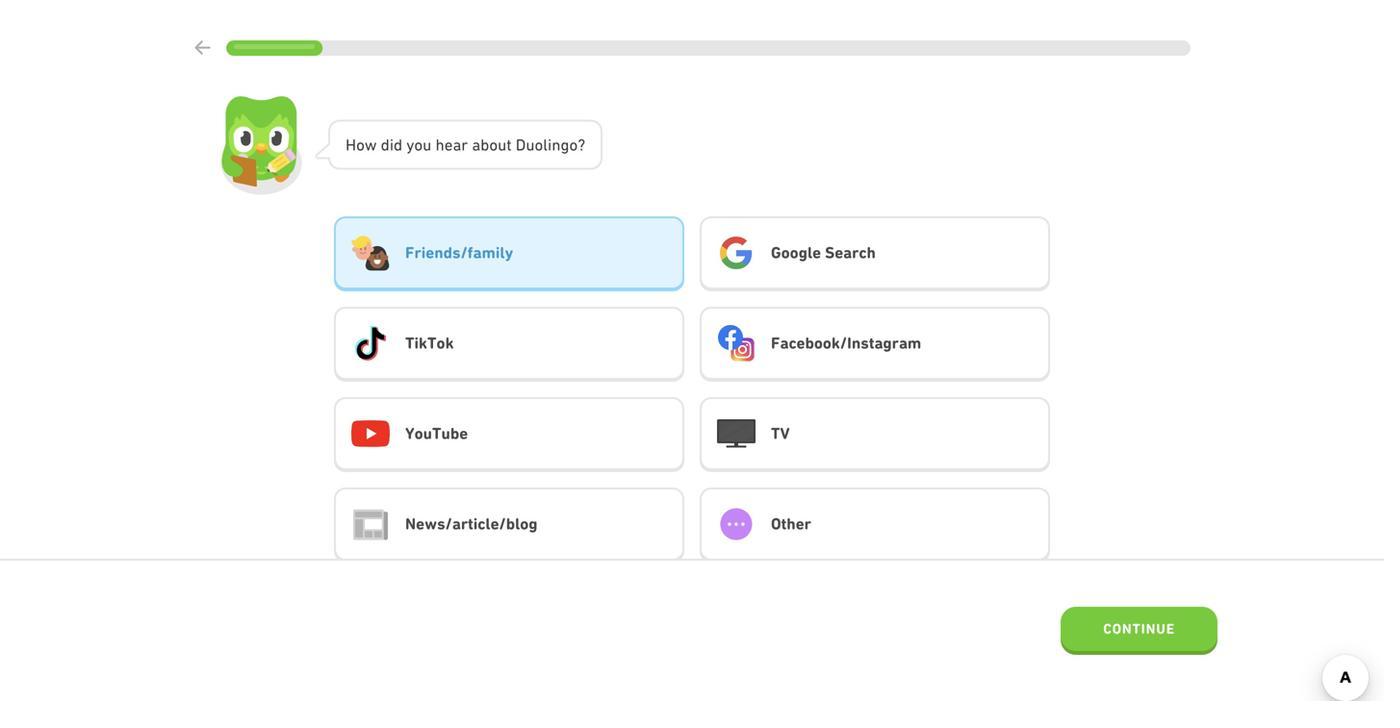 Task type: locate. For each thing, give the bounding box(es) containing it.
o left the y
[[356, 136, 365, 154]]

4 o from the left
[[535, 136, 543, 154]]

continue
[[1103, 621, 1175, 638]]

tiktok
[[405, 334, 454, 353]]

1 horizontal spatial u
[[498, 136, 507, 154]]

TV radio
[[700, 398, 1050, 473]]

1 i from the left
[[390, 136, 394, 154]]

0 horizontal spatial a
[[453, 136, 461, 154]]

d right the w
[[381, 136, 390, 154]]

Google Search radio
[[700, 217, 1050, 292]]

i left the y
[[390, 136, 394, 154]]

tv
[[771, 425, 790, 443]]

0 horizontal spatial d
[[381, 136, 390, 154]]

u right b
[[498, 136, 507, 154]]

h
[[436, 136, 445, 154]]

1 horizontal spatial a
[[472, 136, 481, 154]]

e
[[445, 136, 453, 154]]

t
[[507, 136, 512, 154]]

2 i from the left
[[548, 136, 552, 154]]

d left the y
[[394, 136, 403, 154]]

a right r
[[472, 136, 481, 154]]

h o w d i d
[[346, 136, 403, 154]]

r
[[461, 136, 468, 154]]

d
[[381, 136, 390, 154], [394, 136, 403, 154]]

1 o from the left
[[356, 136, 365, 154]]

h
[[346, 136, 356, 154]]

TikTok radio
[[334, 307, 684, 382]]

i
[[390, 136, 394, 154], [548, 136, 552, 154]]

o left n
[[535, 136, 543, 154]]

2 o from the left
[[414, 136, 423, 154]]

o left h
[[414, 136, 423, 154]]

Facebook/Instagram radio
[[700, 307, 1050, 382]]

continue button
[[1061, 607, 1218, 656]]

u left h
[[423, 136, 432, 154]]

progress bar
[[226, 40, 1191, 56]]

youtube
[[405, 425, 468, 443]]

0 horizontal spatial u
[[423, 136, 432, 154]]

1 horizontal spatial i
[[548, 136, 552, 154]]

2 horizontal spatial u
[[526, 136, 535, 154]]

0 horizontal spatial i
[[390, 136, 394, 154]]

YouTube radio
[[334, 398, 684, 473]]

u left l on the top left of page
[[526, 136, 535, 154]]

y o u h e a r
[[407, 136, 468, 154]]

i left g
[[548, 136, 552, 154]]

o left t
[[489, 136, 498, 154]]

Friends/family radio
[[334, 217, 684, 292]]

a right h
[[453, 136, 461, 154]]

google search
[[771, 244, 876, 262]]

b
[[481, 136, 489, 154]]

a
[[453, 136, 461, 154], [472, 136, 481, 154]]

o
[[356, 136, 365, 154], [414, 136, 423, 154], [489, 136, 498, 154], [535, 136, 543, 154], [569, 136, 578, 154]]

1 horizontal spatial d
[[394, 136, 403, 154]]

News/article/blog radio
[[334, 488, 684, 563]]

y
[[407, 136, 414, 154]]

1 u from the left
[[423, 136, 432, 154]]

n
[[552, 136, 561, 154]]

w
[[365, 136, 377, 154]]

o right n
[[569, 136, 578, 154]]

3 u from the left
[[526, 136, 535, 154]]

u
[[423, 136, 432, 154], [498, 136, 507, 154], [526, 136, 535, 154]]



Task type: vqa. For each thing, say whether or not it's contained in the screenshot.
Facebook/Instagram radio
yes



Task type: describe. For each thing, give the bounding box(es) containing it.
a b o u t d u o l i n g o ?
[[472, 136, 585, 154]]

news/article/blog
[[405, 515, 538, 534]]

facebook/instagram
[[771, 334, 922, 353]]

search
[[825, 244, 876, 262]]

other
[[771, 515, 812, 534]]

1 d from the left
[[381, 136, 390, 154]]

5 o from the left
[[569, 136, 578, 154]]

g
[[561, 136, 569, 154]]

friends/family
[[405, 244, 513, 262]]

d
[[516, 136, 526, 154]]

?
[[578, 136, 585, 154]]

google
[[771, 244, 821, 262]]

Other radio
[[700, 488, 1050, 563]]

2 a from the left
[[472, 136, 481, 154]]

2 u from the left
[[498, 136, 507, 154]]

3 o from the left
[[489, 136, 498, 154]]

l
[[543, 136, 548, 154]]

2 d from the left
[[394, 136, 403, 154]]

1 a from the left
[[453, 136, 461, 154]]



